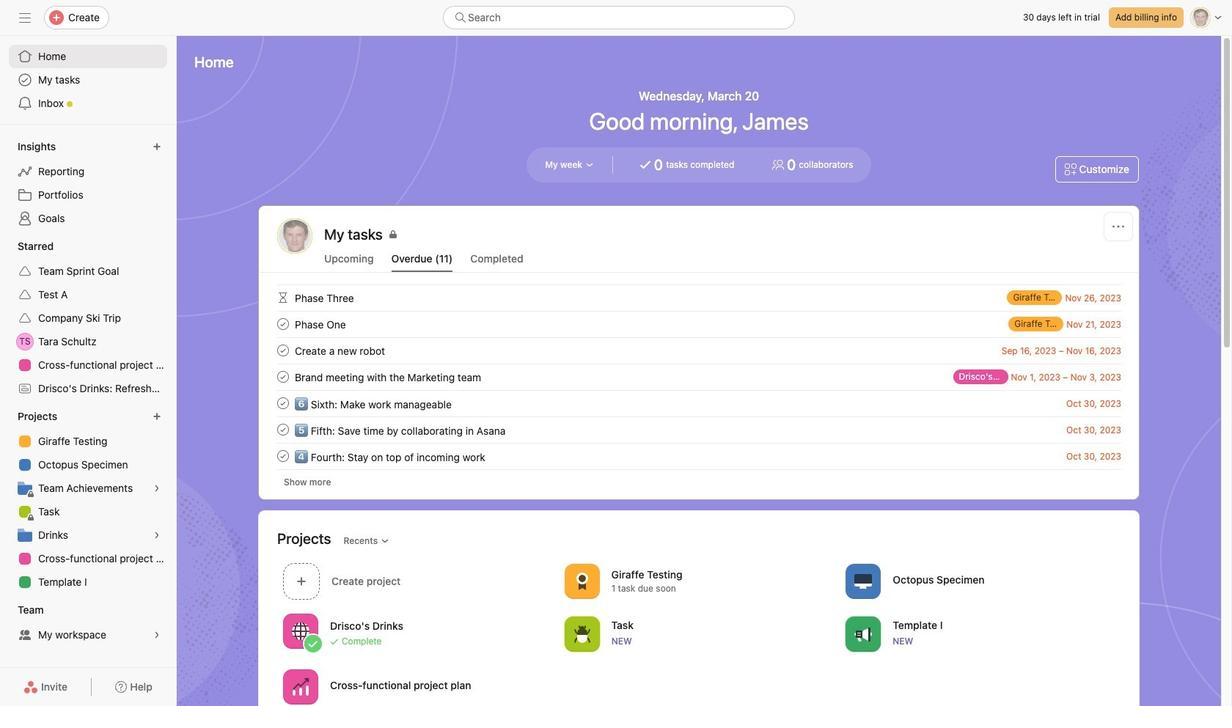 Task type: describe. For each thing, give the bounding box(es) containing it.
5 list item from the top
[[260, 390, 1139, 417]]

1 list item from the top
[[260, 285, 1139, 311]]

7 list item from the top
[[260, 443, 1139, 469]]

new project or portfolio image
[[153, 412, 161, 421]]

2 list item from the top
[[260, 311, 1139, 337]]

globe image
[[292, 622, 310, 640]]

4 list item from the top
[[260, 364, 1139, 390]]

mark complete image for 5th list item from the bottom of the page's mark complete option
[[274, 342, 292, 359]]

projects element
[[0, 403, 176, 597]]

teams element
[[0, 597, 176, 650]]

bug image
[[573, 625, 591, 643]]

see details, team achievements image
[[153, 484, 161, 493]]

ribbon image
[[573, 573, 591, 590]]

mark complete image for first list item from the bottom of the page
[[274, 447, 292, 465]]

mark complete image for mark complete option associated with 2nd list item from the top
[[274, 315, 292, 333]]

mark complete checkbox for second list item from the bottom
[[274, 421, 292, 439]]

see details, my workspace image
[[153, 631, 161, 640]]

graph image
[[292, 678, 310, 696]]

dependencies image
[[274, 289, 292, 307]]



Task type: locate. For each thing, give the bounding box(es) containing it.
Mark complete checkbox
[[274, 447, 292, 465]]

mark complete checkbox for 2nd list item from the top
[[274, 315, 292, 333]]

megaphone image
[[855, 625, 872, 643]]

Mark complete checkbox
[[274, 315, 292, 333], [274, 342, 292, 359], [274, 368, 292, 386], [274, 395, 292, 412], [274, 421, 292, 439]]

2 vertical spatial mark complete image
[[274, 421, 292, 439]]

4 mark complete checkbox from the top
[[274, 395, 292, 412]]

mark complete checkbox for 4th list item from the top
[[274, 368, 292, 386]]

mark complete checkbox for 5th list item from the bottom of the page
[[274, 342, 292, 359]]

3 mark complete image from the top
[[274, 447, 292, 465]]

list box
[[443, 6, 795, 29]]

2 mark complete image from the top
[[274, 395, 292, 412]]

hide sidebar image
[[19, 12, 31, 23]]

0 vertical spatial mark complete image
[[274, 315, 292, 333]]

2 vertical spatial mark complete image
[[274, 447, 292, 465]]

mark complete image for mark complete option related to second list item from the bottom
[[274, 421, 292, 439]]

1 mark complete image from the top
[[274, 315, 292, 333]]

1 vertical spatial mark complete image
[[274, 395, 292, 412]]

mark complete checkbox for third list item from the bottom of the page
[[274, 395, 292, 412]]

5 mark complete checkbox from the top
[[274, 421, 292, 439]]

1 mark complete checkbox from the top
[[274, 315, 292, 333]]

actions image
[[1113, 221, 1124, 233]]

mark complete image
[[274, 368, 292, 386], [274, 395, 292, 412], [274, 447, 292, 465]]

2 mark complete image from the top
[[274, 342, 292, 359]]

list item
[[260, 285, 1139, 311], [260, 311, 1139, 337], [260, 337, 1139, 364], [260, 364, 1139, 390], [260, 390, 1139, 417], [260, 417, 1139, 443], [260, 443, 1139, 469]]

mark complete image
[[274, 315, 292, 333], [274, 342, 292, 359], [274, 421, 292, 439]]

1 mark complete image from the top
[[274, 368, 292, 386]]

mark complete image for third list item from the bottom of the page
[[274, 395, 292, 412]]

computer image
[[855, 573, 872, 590]]

3 mark complete checkbox from the top
[[274, 368, 292, 386]]

1 vertical spatial mark complete image
[[274, 342, 292, 359]]

0 vertical spatial mark complete image
[[274, 368, 292, 386]]

2 mark complete checkbox from the top
[[274, 342, 292, 359]]

3 list item from the top
[[260, 337, 1139, 364]]

insights element
[[0, 134, 176, 233]]

starred element
[[0, 233, 176, 403]]

see details, drinks image
[[153, 531, 161, 540]]

mark complete image for 4th list item from the top
[[274, 368, 292, 386]]

global element
[[0, 36, 176, 124]]

3 mark complete image from the top
[[274, 421, 292, 439]]

6 list item from the top
[[260, 417, 1139, 443]]

new insights image
[[153, 142, 161, 151]]



Task type: vqa. For each thing, say whether or not it's contained in the screenshot.
the top TT button
no



